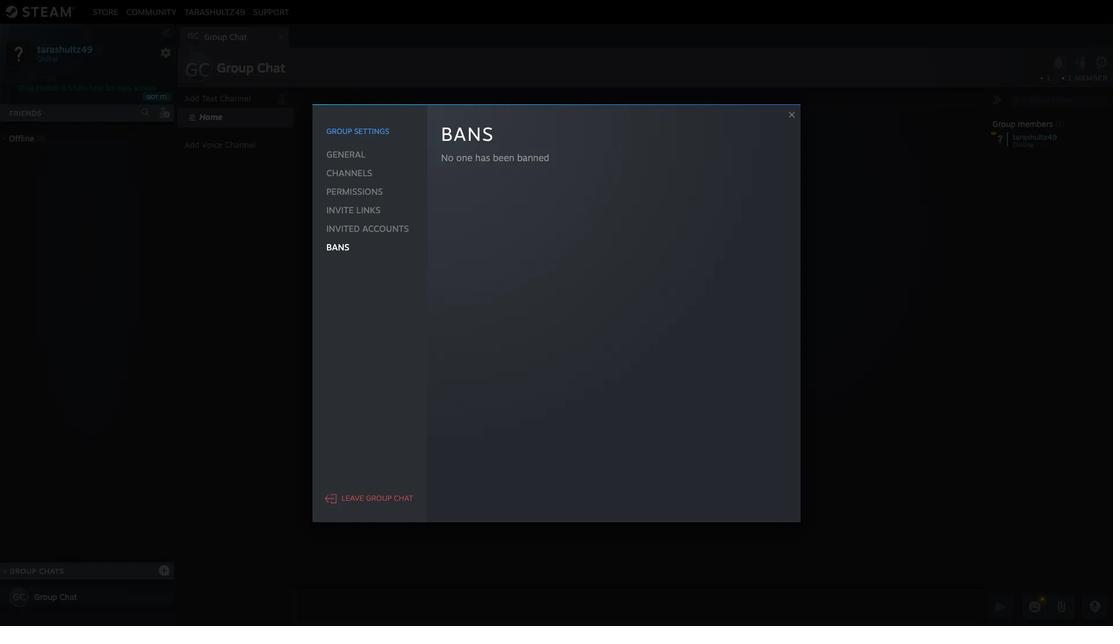 Task type: locate. For each thing, give the bounding box(es) containing it.
chats right 'collapse chats list' image
[[39, 566, 64, 576]]

0 horizontal spatial bans
[[326, 241, 349, 252]]

members
[[1018, 119, 1053, 129]]

chat up unpin channel list image
[[257, 60, 285, 75]]

1 up filter by name text field
[[1047, 74, 1051, 82]]

chats
[[69, 83, 87, 92], [39, 566, 64, 576]]

channel right text
[[220, 93, 251, 103]]

1 1 from the left
[[1047, 74, 1051, 82]]

add text channel
[[184, 93, 251, 103]]

chat inside gc group chat
[[229, 32, 247, 42]]

friends
[[36, 83, 60, 92], [9, 108, 42, 118]]

0 horizontal spatial group chat
[[34, 592, 77, 602]]

gc down 'collapse chats list' image
[[13, 591, 25, 603]]

send special image
[[1055, 600, 1069, 614]]

0 vertical spatial channel
[[220, 93, 251, 103]]

collapse chats list image
[[0, 569, 13, 574]]

0 vertical spatial add
[[184, 93, 199, 103]]

&
[[62, 83, 67, 92]]

group settings
[[326, 126, 389, 135]]

been
[[493, 152, 514, 163]]

bans up one at the top left
[[441, 122, 494, 145]]

add voice channel
[[184, 140, 256, 150]]

0 vertical spatial chats
[[69, 83, 87, 92]]

home
[[199, 112, 223, 122]]

channel for add text channel
[[220, 93, 251, 103]]

1 vertical spatial add
[[184, 140, 199, 150]]

close this tab image
[[275, 34, 287, 41]]

offline
[[9, 133, 34, 143]]

drag friends & chats here for easy access
[[19, 83, 155, 92]]

1 vertical spatial bans
[[326, 241, 349, 252]]

member
[[1075, 74, 1108, 82]]

gc up text
[[185, 58, 210, 81]]

tarashultz49
[[185, 7, 245, 17], [37, 43, 93, 55], [1013, 132, 1057, 141]]

0 horizontal spatial chats
[[39, 566, 64, 576]]

1
[[1047, 74, 1051, 82], [1068, 74, 1072, 82]]

0 vertical spatial group chat
[[217, 60, 285, 75]]

1 horizontal spatial bans
[[441, 122, 494, 145]]

tarashultz49 down members on the top of page
[[1013, 132, 1057, 141]]

manage friends list settings image
[[160, 47, 172, 59]]

1 vertical spatial channel
[[225, 140, 256, 150]]

chat down the group chats
[[60, 592, 77, 602]]

gc
[[188, 31, 199, 41], [185, 58, 210, 81], [13, 591, 25, 603]]

1 left member on the right top
[[1068, 74, 1072, 82]]

group chat
[[217, 60, 285, 75], [34, 592, 77, 602]]

permissions
[[326, 186, 383, 197]]

add left voice
[[184, 140, 199, 150]]

friday, november 17, 2023
[[455, 102, 529, 109]]

1 add from the top
[[184, 93, 199, 103]]

17,
[[504, 102, 513, 109]]

gc down 'tarashultz49' link
[[188, 31, 199, 41]]

2 1 from the left
[[1068, 74, 1072, 82]]

add
[[184, 93, 199, 103], [184, 140, 199, 150]]

friends down drag
[[9, 108, 42, 118]]

2 add from the top
[[184, 140, 199, 150]]

leave
[[341, 493, 364, 503]]

1 vertical spatial tarashultz49
[[37, 43, 93, 55]]

1 horizontal spatial chats
[[69, 83, 87, 92]]

2 vertical spatial gc
[[13, 591, 25, 603]]

group chat down the group chats
[[34, 592, 77, 602]]

banned
[[517, 152, 549, 163]]

chat
[[229, 32, 247, 42], [257, 60, 285, 75], [394, 493, 413, 503], [60, 592, 77, 602]]

channel
[[220, 93, 251, 103], [225, 140, 256, 150]]

one
[[456, 152, 473, 163]]

no one has been banned
[[441, 152, 549, 163]]

manage notification settings image
[[1051, 56, 1066, 69]]

chat down 'tarashultz49' link
[[229, 32, 247, 42]]

tarashultz49 up gc group chat
[[185, 7, 245, 17]]

tarashultz49 up &
[[37, 43, 93, 55]]

channels
[[326, 167, 372, 178]]

bans down 'invited' at the left
[[326, 241, 349, 252]]

1 vertical spatial group chat
[[34, 592, 77, 602]]

support
[[253, 7, 289, 17]]

invited
[[326, 223, 360, 234]]

channel right voice
[[225, 140, 256, 150]]

1 member
[[1068, 74, 1108, 82]]

None text field
[[297, 593, 986, 622]]

1 horizontal spatial group chat
[[217, 60, 285, 75]]

0 vertical spatial bans
[[441, 122, 494, 145]]

1 for 1
[[1047, 74, 1051, 82]]

bans
[[441, 122, 494, 145], [326, 241, 349, 252]]

access
[[134, 83, 155, 92]]

0 horizontal spatial 1
[[1047, 74, 1051, 82]]

2 vertical spatial tarashultz49
[[1013, 132, 1057, 141]]

community link
[[122, 7, 180, 17]]

1 horizontal spatial 1
[[1068, 74, 1072, 82]]

channel for add voice channel
[[225, 140, 256, 150]]

friends left &
[[36, 83, 60, 92]]

online
[[1013, 140, 1034, 149]]

0 vertical spatial gc
[[188, 31, 199, 41]]

chats right &
[[69, 83, 87, 92]]

add left text
[[184, 93, 199, 103]]

1 vertical spatial friends
[[9, 108, 42, 118]]

group chat up unpin channel list image
[[217, 60, 285, 75]]

add for add voice channel
[[184, 140, 199, 150]]

group
[[204, 32, 227, 42], [217, 60, 254, 75], [993, 119, 1016, 129], [326, 126, 352, 135], [366, 493, 392, 503], [9, 566, 37, 576], [34, 592, 57, 602]]

drag
[[19, 83, 34, 92]]

group inside gc group chat
[[204, 32, 227, 42]]

1 vertical spatial gc
[[185, 58, 210, 81]]

0 vertical spatial tarashultz49
[[185, 7, 245, 17]]

manage group chat settings image
[[1095, 56, 1110, 71]]



Task type: describe. For each thing, give the bounding box(es) containing it.
collapse member list image
[[993, 95, 1002, 104]]

add for add text channel
[[184, 93, 199, 103]]

community
[[126, 7, 176, 17]]

invite a friend to this group chat image
[[1073, 55, 1088, 70]]

tarashultz49 link
[[180, 7, 249, 17]]

1 for 1 member
[[1068, 74, 1072, 82]]

submit image
[[994, 599, 1009, 614]]

chat right leave
[[394, 493, 413, 503]]

gc group chat
[[188, 31, 247, 42]]

invite
[[326, 204, 354, 215]]

voice
[[202, 140, 223, 150]]

1 horizontal spatial tarashultz49
[[185, 7, 245, 17]]

has
[[475, 152, 490, 163]]

november
[[475, 102, 503, 109]]

add a friend image
[[158, 106, 170, 119]]

group members
[[993, 119, 1053, 129]]

0 horizontal spatial tarashultz49
[[37, 43, 93, 55]]

easy
[[117, 83, 132, 92]]

2023
[[514, 102, 529, 109]]

unpin channel list image
[[274, 90, 289, 106]]

text
[[202, 93, 218, 103]]

no
[[441, 152, 454, 163]]

tarashultz49 online
[[1013, 132, 1057, 149]]

links
[[356, 204, 380, 215]]

here
[[89, 83, 104, 92]]

create a group chat image
[[158, 564, 170, 576]]

accounts
[[362, 223, 409, 234]]

gc inside gc group chat
[[188, 31, 199, 41]]

1 vertical spatial chats
[[39, 566, 64, 576]]

for
[[106, 83, 115, 92]]

leave group chat
[[341, 493, 413, 503]]

store link
[[89, 7, 122, 17]]

search my friends list image
[[140, 107, 151, 118]]

invite links
[[326, 204, 380, 215]]

invited accounts
[[326, 223, 409, 234]]

store
[[93, 7, 118, 17]]

support link
[[249, 7, 293, 17]]

2 horizontal spatial tarashultz49
[[1013, 132, 1057, 141]]

friday,
[[455, 102, 473, 109]]

general
[[326, 149, 366, 160]]

settings
[[354, 126, 389, 135]]

group chats
[[9, 566, 64, 576]]

0 vertical spatial friends
[[36, 83, 60, 92]]

Filter by Name text field
[[1009, 93, 1109, 108]]



Task type: vqa. For each thing, say whether or not it's contained in the screenshot.
2
no



